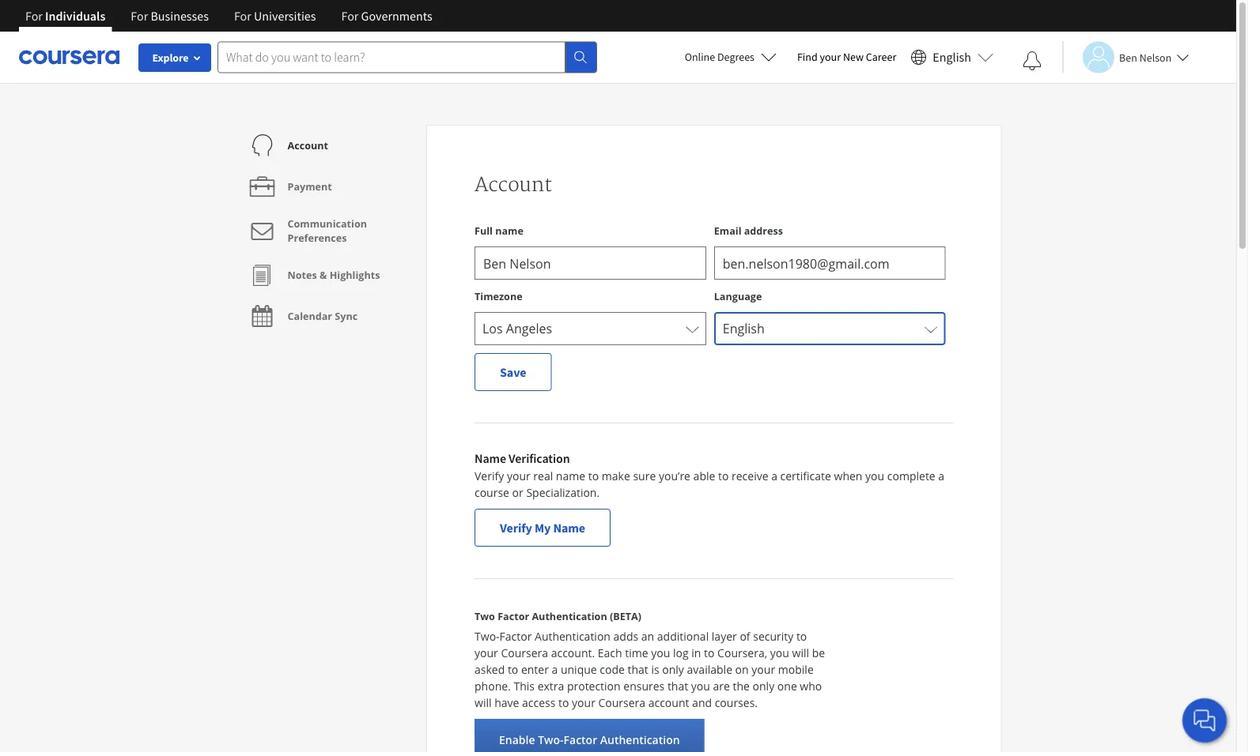 Task type: describe. For each thing, give the bounding box(es) containing it.
verification
[[509, 451, 570, 467]]

0 vertical spatial account
[[287, 139, 328, 152]]

phone.
[[475, 679, 511, 694]]

to down the extra
[[558, 696, 569, 711]]

preferences
[[287, 231, 347, 245]]

ensures
[[623, 679, 665, 694]]

communication
[[287, 217, 367, 231]]

save
[[500, 365, 526, 380]]

or
[[512, 486, 523, 501]]

communication preferences
[[287, 217, 367, 245]]

save button
[[475, 354, 552, 392]]

enter
[[521, 663, 549, 678]]

explore button
[[138, 44, 211, 72]]

&
[[320, 269, 327, 282]]

to right able
[[718, 469, 729, 484]]

(beta)
[[610, 610, 641, 624]]

to up this
[[508, 663, 518, 678]]

individuals
[[45, 8, 105, 24]]

layer
[[712, 630, 737, 645]]

of
[[740, 630, 750, 645]]

0 horizontal spatial only
[[662, 663, 684, 678]]

your down 'protection'
[[572, 696, 595, 711]]

my
[[535, 520, 551, 536]]

able
[[693, 469, 715, 484]]

enable two-factor authentication button
[[475, 720, 704, 753]]

highlights
[[330, 269, 380, 282]]

factor inside button
[[564, 733, 597, 748]]

authentication inside button
[[600, 733, 680, 748]]

online
[[685, 50, 715, 64]]

verify inside name verification verify your real name to make sure you're able to receive a certificate when you complete a course or specialization.
[[475, 469, 504, 484]]

find
[[797, 50, 818, 64]]

you up is
[[651, 646, 670, 661]]

chat with us image
[[1192, 709, 1217, 734]]

for businesses
[[131, 8, 209, 24]]

courses.
[[715, 696, 758, 711]]

course
[[475, 486, 509, 501]]

career
[[866, 50, 896, 64]]

this
[[514, 679, 535, 694]]

who
[[800, 679, 822, 694]]

show notifications image
[[1023, 51, 1042, 70]]

full name
[[475, 224, 523, 237]]

account.
[[551, 646, 595, 661]]

name inside name verification verify your real name to make sure you're able to receive a certificate when you complete a course or specialization.
[[475, 451, 506, 467]]

available
[[687, 663, 732, 678]]

online degrees
[[685, 50, 754, 64]]

What do you want to learn? text field
[[218, 42, 566, 73]]

coursera,
[[717, 646, 767, 661]]

complete
[[887, 469, 935, 484]]

1 horizontal spatial only
[[753, 679, 774, 694]]

calendar
[[287, 310, 332, 323]]

communication preferences link
[[246, 207, 414, 255]]

2 horizontal spatial a
[[938, 469, 944, 484]]

account
[[648, 696, 689, 711]]

language
[[714, 289, 762, 303]]

0 vertical spatial will
[[792, 646, 809, 661]]

sync
[[335, 310, 358, 323]]

extra
[[538, 679, 564, 694]]

email
[[714, 224, 741, 237]]

for for individuals
[[25, 8, 43, 24]]

name inside name verification verify your real name to make sure you're able to receive a certificate when you complete a course or specialization.
[[556, 469, 585, 484]]

for for governments
[[341, 8, 359, 24]]

adds
[[613, 630, 638, 645]]

universities
[[254, 8, 316, 24]]

when
[[834, 469, 862, 484]]

verify inside verify my name link
[[500, 520, 532, 536]]

enable
[[499, 733, 535, 748]]

an
[[641, 630, 654, 645]]

payment
[[287, 180, 332, 193]]

new
[[843, 50, 864, 64]]

account settings element
[[235, 125, 426, 337]]

businesses
[[151, 8, 209, 24]]

protection
[[567, 679, 621, 694]]

real
[[533, 469, 553, 484]]

you're
[[659, 469, 690, 484]]

be
[[812, 646, 825, 661]]

Full name text field
[[475, 247, 706, 280]]

1 horizontal spatial name
[[553, 520, 585, 536]]

the
[[733, 679, 750, 694]]

1 vertical spatial that
[[667, 679, 688, 694]]

unique
[[561, 663, 597, 678]]

email address
[[714, 224, 783, 237]]

verify my name
[[500, 520, 585, 536]]

code
[[600, 663, 625, 678]]

ben
[[1119, 50, 1137, 64]]

notes & highlights
[[287, 269, 380, 282]]

online degrees button
[[672, 40, 789, 74]]

banner navigation
[[13, 0, 445, 44]]

0 horizontal spatial name
[[495, 224, 523, 237]]

security
[[753, 630, 794, 645]]



Task type: locate. For each thing, give the bounding box(es) containing it.
one
[[777, 679, 797, 694]]

ben nelson button
[[1062, 42, 1189, 73]]

a up the extra
[[552, 663, 558, 678]]

account link
[[246, 125, 328, 166]]

0 vertical spatial only
[[662, 663, 684, 678]]

only right the the
[[753, 679, 774, 694]]

receive
[[732, 469, 768, 484]]

two
[[475, 610, 495, 624]]

will down phone.
[[475, 696, 492, 711]]

governments
[[361, 8, 432, 24]]

for left individuals
[[25, 8, 43, 24]]

access
[[522, 696, 556, 711]]

0 vertical spatial two-
[[475, 630, 500, 645]]

1 horizontal spatial a
[[771, 469, 777, 484]]

1 horizontal spatial that
[[667, 679, 688, 694]]

that down time
[[628, 663, 648, 678]]

your right on
[[752, 663, 775, 678]]

timezone
[[475, 289, 523, 303]]

degrees
[[717, 50, 754, 64]]

0 vertical spatial that
[[628, 663, 648, 678]]

1 vertical spatial coursera
[[598, 696, 645, 711]]

to left make
[[588, 469, 599, 484]]

for left businesses
[[131, 8, 148, 24]]

0 horizontal spatial a
[[552, 663, 558, 678]]

make
[[602, 469, 630, 484]]

a right complete
[[938, 469, 944, 484]]

0 horizontal spatial that
[[628, 663, 648, 678]]

your inside name verification verify your real name to make sure you're able to receive a certificate when you complete a course or specialization.
[[507, 469, 530, 484]]

a right receive
[[771, 469, 777, 484]]

factor right two
[[498, 610, 529, 624]]

0 horizontal spatial name
[[475, 451, 506, 467]]

name up specialization.
[[556, 469, 585, 484]]

sure
[[633, 469, 656, 484]]

you down security
[[770, 646, 789, 661]]

0 horizontal spatial will
[[475, 696, 492, 711]]

factor up enter
[[500, 630, 532, 645]]

2 for from the left
[[131, 8, 148, 24]]

mobile
[[778, 663, 814, 678]]

for for businesses
[[131, 8, 148, 24]]

factor down 'protection'
[[564, 733, 597, 748]]

explore
[[152, 51, 189, 65]]

name
[[495, 224, 523, 237], [556, 469, 585, 484]]

find your new career
[[797, 50, 896, 64]]

1 vertical spatial will
[[475, 696, 492, 711]]

verify my name link
[[475, 509, 611, 547]]

find your new career link
[[789, 47, 904, 67]]

name right full
[[495, 224, 523, 237]]

1 horizontal spatial name
[[556, 469, 585, 484]]

1 vertical spatial verify
[[500, 520, 532, 536]]

you right when
[[865, 469, 884, 484]]

1 horizontal spatial coursera
[[598, 696, 645, 711]]

and
[[692, 696, 712, 711]]

ben nelson
[[1119, 50, 1172, 64]]

english
[[933, 49, 971, 65]]

that up 'account'
[[667, 679, 688, 694]]

1 vertical spatial only
[[753, 679, 774, 694]]

factor
[[498, 610, 529, 624], [500, 630, 532, 645], [564, 733, 597, 748]]

additional
[[657, 630, 709, 645]]

to right security
[[796, 630, 807, 645]]

0 horizontal spatial account
[[287, 139, 328, 152]]

two- inside button
[[538, 733, 564, 748]]

you up the 'and'
[[691, 679, 710, 694]]

name right my at left bottom
[[553, 520, 585, 536]]

coursera up enter
[[501, 646, 548, 661]]

two- down two
[[475, 630, 500, 645]]

for for universities
[[234, 8, 251, 24]]

1 horizontal spatial account
[[475, 173, 552, 197]]

only
[[662, 663, 684, 678], [753, 679, 774, 694]]

each
[[598, 646, 622, 661]]

you inside name verification verify your real name to make sure you're able to receive a certificate when you complete a course or specialization.
[[865, 469, 884, 484]]

you
[[865, 469, 884, 484], [651, 646, 670, 661], [770, 646, 789, 661], [691, 679, 710, 694]]

is
[[651, 663, 659, 678]]

2 vertical spatial factor
[[564, 733, 597, 748]]

0 vertical spatial name
[[475, 451, 506, 467]]

authentication
[[532, 610, 607, 624], [535, 630, 611, 645], [600, 733, 680, 748]]

time
[[625, 646, 648, 661]]

your up asked
[[475, 646, 498, 661]]

coursera image
[[19, 44, 119, 70]]

will up mobile
[[792, 646, 809, 661]]

calendar sync
[[287, 310, 358, 323]]

will
[[792, 646, 809, 661], [475, 696, 492, 711]]

0 vertical spatial coursera
[[501, 646, 548, 661]]

calendar sync link
[[246, 296, 358, 337]]

certificate
[[780, 469, 831, 484]]

your
[[820, 50, 841, 64], [507, 469, 530, 484], [475, 646, 498, 661], [752, 663, 775, 678], [572, 696, 595, 711]]

a
[[771, 469, 777, 484], [938, 469, 944, 484], [552, 663, 558, 678]]

your right find
[[820, 50, 841, 64]]

notes
[[287, 269, 317, 282]]

for universities
[[234, 8, 316, 24]]

factor inside two-factor authentication adds an additional layer of                 security to your coursera account. each time you log in to coursera,                 you will be asked to enter a unique code that is only available on                 your mobile phone. this extra protection ensures that you are the only                 one who will have access to your coursera account and courses.
[[500, 630, 532, 645]]

0 vertical spatial authentication
[[532, 610, 607, 624]]

factor for two-
[[500, 630, 532, 645]]

Email address text field
[[714, 247, 946, 280]]

1 vertical spatial account
[[475, 173, 552, 197]]

coursera down ensures at the bottom of the page
[[598, 696, 645, 711]]

full
[[475, 224, 493, 237]]

verify up 'course' on the left bottom of the page
[[475, 469, 504, 484]]

that
[[628, 663, 648, 678], [667, 679, 688, 694]]

1 for from the left
[[25, 8, 43, 24]]

payment link
[[246, 166, 332, 207]]

0 horizontal spatial two-
[[475, 630, 500, 645]]

to right in
[[704, 646, 715, 661]]

1 vertical spatial name
[[553, 520, 585, 536]]

enable two-factor authentication
[[499, 733, 680, 748]]

two factor authentication (beta)
[[475, 610, 641, 624]]

verify
[[475, 469, 504, 484], [500, 520, 532, 536]]

0 vertical spatial name
[[495, 224, 523, 237]]

two-factor authentication adds an additional layer of                 security to your coursera account. each time you log in to coursera,                 you will be asked to enter a unique code that is only available on                 your mobile phone. this extra protection ensures that you are the only                 one who will have access to your coursera account and courses.
[[475, 630, 825, 711]]

0 horizontal spatial coursera
[[501, 646, 548, 661]]

on
[[735, 663, 749, 678]]

authentication for (beta)
[[532, 610, 607, 624]]

4 for from the left
[[341, 8, 359, 24]]

authentication inside two-factor authentication adds an additional layer of                 security to your coursera account. each time you log in to coursera,                 you will be asked to enter a unique code that is only available on                 your mobile phone. this extra protection ensures that you are the only                 one who will have access to your coursera account and courses.
[[535, 630, 611, 645]]

3 for from the left
[[234, 8, 251, 24]]

notes & highlights link
[[246, 255, 380, 296]]

authentication for adds
[[535, 630, 611, 645]]

two- inside two-factor authentication adds an additional layer of                 security to your coursera account. each time you log in to coursera,                 you will be asked to enter a unique code that is only available on                 your mobile phone. this extra protection ensures that you are the only                 one who will have access to your coursera account and courses.
[[475, 630, 500, 645]]

a inside two-factor authentication adds an additional layer of                 security to your coursera account. each time you log in to coursera,                 you will be asked to enter a unique code that is only available on                 your mobile phone. this extra protection ensures that you are the only                 one who will have access to your coursera account and courses.
[[552, 663, 558, 678]]

are
[[713, 679, 730, 694]]

two-
[[475, 630, 500, 645], [538, 733, 564, 748]]

log
[[673, 646, 689, 661]]

account up payment
[[287, 139, 328, 152]]

only right is
[[662, 663, 684, 678]]

account up the 'full name'
[[475, 173, 552, 197]]

verify left my at left bottom
[[500, 520, 532, 536]]

your up or
[[507, 469, 530, 484]]

factor for two
[[498, 610, 529, 624]]

for left universities
[[234, 8, 251, 24]]

1 vertical spatial two-
[[538, 733, 564, 748]]

address
[[744, 224, 783, 237]]

for left governments
[[341, 8, 359, 24]]

None search field
[[218, 42, 597, 73]]

0 vertical spatial verify
[[475, 469, 504, 484]]

two- right enable on the left of page
[[538, 733, 564, 748]]

1 vertical spatial authentication
[[535, 630, 611, 645]]

english button
[[904, 32, 1000, 83]]

0 vertical spatial factor
[[498, 610, 529, 624]]

1 horizontal spatial two-
[[538, 733, 564, 748]]

for
[[25, 8, 43, 24], [131, 8, 148, 24], [234, 8, 251, 24], [341, 8, 359, 24]]

asked
[[475, 663, 505, 678]]

for governments
[[341, 8, 432, 24]]

name up 'course' on the left bottom of the page
[[475, 451, 506, 467]]

1 vertical spatial factor
[[500, 630, 532, 645]]

have
[[494, 696, 519, 711]]

name verification verify your real name to make sure you're able to receive a certificate when you complete a course or specialization.
[[475, 451, 944, 501]]

for individuals
[[25, 8, 105, 24]]

nelson
[[1139, 50, 1172, 64]]

specialization.
[[526, 486, 600, 501]]

1 horizontal spatial will
[[792, 646, 809, 661]]

1 vertical spatial name
[[556, 469, 585, 484]]

2 vertical spatial authentication
[[600, 733, 680, 748]]



Task type: vqa. For each thing, say whether or not it's contained in the screenshot.
Join
no



